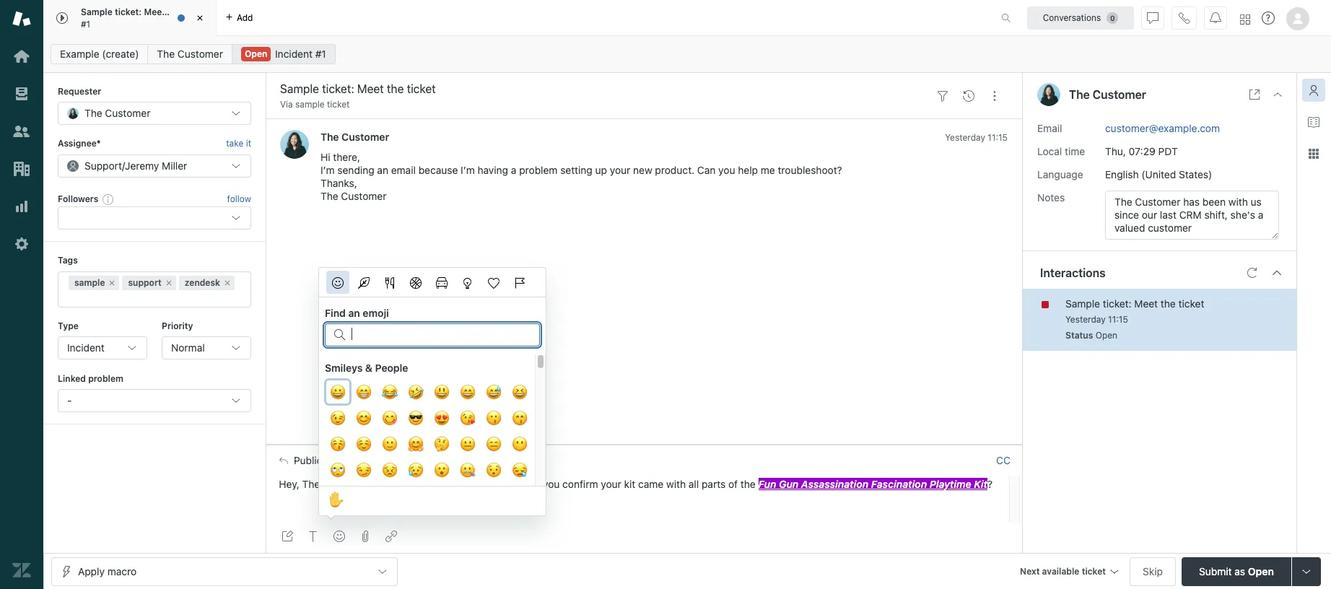 Task type: vqa. For each thing, say whether or not it's contained in the screenshot.
the rightmost '11:15'
yes



Task type: describe. For each thing, give the bounding box(es) containing it.
tabs tab list
[[43, 0, 986, 36]]

the inside sample ticket: meet the ticket #1
[[168, 7, 182, 17]]

customers image
[[12, 122, 31, 141]]

organizations image
[[12, 160, 31, 178]]

1 vertical spatial the customer link
[[321, 131, 389, 143]]

conversations button
[[1028, 6, 1134, 29]]

admin image
[[12, 235, 31, 253]]

customer@example.com
[[1106, 122, 1220, 134]]

(create)
[[102, 48, 139, 60]]

customer inside hi there, i'm sending an email because i'm having a problem setting up your new product. can you help me troubleshoot? thanks, the customer
[[341, 190, 387, 202]]

😁️
[[356, 382, 372, 403]]

interactions
[[1041, 266, 1106, 279]]

🙂️
[[382, 434, 398, 455]]

🤣️
[[408, 382, 424, 403]]

open link
[[232, 44, 336, 64]]

normal button
[[162, 336, 251, 360]]

format text image
[[308, 531, 319, 542]]

emoji
[[363, 307, 389, 319]]

😚️
[[330, 434, 346, 455]]

😙️
[[512, 408, 528, 429]]

zendesk products image
[[1241, 14, 1251, 24]]

☺️
[[356, 434, 372, 455]]

Find an emoji field
[[352, 324, 531, 343]]

#1
[[81, 18, 90, 29]]

example (create) button
[[51, 44, 148, 64]]

meet for sample ticket: meet the ticket yesterday 11:15 status open
[[1135, 297, 1158, 309]]

zendesk image
[[12, 561, 31, 580]]

english
[[1106, 168, 1139, 180]]

sample for sample ticket: meet the ticket yesterday 11:15 status open
[[1066, 297, 1101, 309]]

example
[[60, 48, 99, 60]]

1 horizontal spatial you
[[543, 478, 560, 490]]

knowledge image
[[1308, 116, 1320, 128]]

you inside hi there, i'm sending an email because i'm having a problem setting up your new product. can you help me troubleshoot? thanks, the customer
[[719, 164, 735, 176]]

😅️
[[486, 382, 502, 403]]

close image
[[1272, 89, 1284, 100]]

apps image
[[1308, 148, 1320, 160]]

priority
[[162, 320, 193, 331]]

notes
[[1038, 191, 1065, 203]]

email
[[1038, 122, 1063, 134]]

the inside sample ticket: meet the ticket yesterday 11:15 status open
[[1161, 297, 1176, 309]]

with
[[667, 478, 686, 490]]

me
[[761, 164, 775, 176]]

0 vertical spatial the customer link
[[148, 44, 232, 64]]

states)
[[1179, 168, 1213, 180]]

😂️
[[382, 382, 398, 403]]

cc button
[[997, 454, 1011, 467]]

troubleshoot?
[[778, 164, 842, 176]]

the up hi
[[321, 131, 339, 143]]

ticket: for sample ticket: meet the ticket #1
[[115, 7, 142, 17]]

😗️
[[486, 408, 502, 429]]

?
[[988, 478, 993, 490]]

Subject field
[[277, 80, 927, 97]]

0 horizontal spatial an
[[348, 307, 360, 319]]

🤗️
[[408, 434, 424, 455]]

customer@example.com image
[[405, 455, 417, 466]]

😏️
[[356, 460, 372, 481]]

✋ button
[[325, 488, 348, 514]]

yesterday inside sample ticket: meet the ticket yesterday 11:15 status open
[[1066, 314, 1106, 325]]

2 i'm from the left
[[461, 164, 475, 176]]

the inside public reply composer text box
[[302, 478, 320, 490]]

user image
[[1038, 83, 1061, 106]]

Public reply composer text field
[[273, 476, 1005, 506]]

help
[[738, 164, 758, 176]]

your inside hi there, i'm sending an email because i'm having a problem setting up your new product. can you help me troubleshoot? thanks, the customer
[[610, 164, 631, 176]]

came
[[638, 478, 664, 490]]

events image
[[963, 90, 975, 102]]

🙄️
[[330, 460, 346, 481]]

ticket for sample ticket: meet the ticket #1
[[184, 7, 208, 17]]

type
[[58, 320, 79, 331]]

english (united states)
[[1106, 168, 1213, 180]]

problem inside hi there, i'm sending an email because i'm having a problem setting up your new product. can you help me troubleshoot? thanks, the customer
[[519, 164, 558, 176]]

😙️ 😚️
[[330, 408, 528, 455]]

customer,
[[323, 478, 371, 490]]

cc
[[997, 454, 1011, 466]]

smileys & people
[[325, 362, 408, 374]]

conversations
[[1043, 12, 1101, 23]]

via
[[280, 99, 293, 110]]

a
[[511, 164, 517, 176]]

skip
[[1143, 565, 1163, 577]]

email
[[391, 164, 416, 176]]

main element
[[0, 0, 43, 589]]

saw
[[379, 478, 397, 490]]

1 gun from the left
[[497, 478, 516, 490]]

the right customer@example.com image
[[419, 455, 435, 465]]

time
[[1065, 145, 1085, 157]]

0 horizontal spatial yesterday
[[945, 132, 986, 143]]

(united
[[1142, 168, 1176, 180]]

sample
[[295, 99, 325, 110]]

&
[[365, 362, 373, 374]]

can inside public reply composer text box
[[522, 478, 540, 490]]

kit
[[624, 478, 636, 490]]

open inside the secondary element
[[245, 48, 267, 59]]

1 horizontal spatial yesterday 11:15 text field
[[1066, 314, 1129, 325]]

fascination
[[871, 478, 927, 490]]

insert emojis image
[[334, 531, 345, 542]]

ticket: for sample ticket: meet the ticket yesterday 11:15 status open
[[1103, 297, 1132, 309]]

1 horizontal spatial ticket
[[327, 99, 350, 110]]

there,
[[333, 151, 360, 163]]

the right user image in the right of the page
[[1069, 88, 1090, 101]]

😶️ 🙄️
[[330, 434, 528, 481]]

kit
[[974, 478, 988, 490]]

hey,
[[279, 478, 300, 490]]

thu, 07:29 pdt
[[1106, 145, 1178, 157]]

thanks,
[[321, 177, 357, 189]]

😯️
[[486, 460, 502, 481]]

😎️
[[408, 408, 424, 429]]

sample ticket: meet the ticket #1
[[81, 7, 208, 29]]

tags
[[58, 255, 78, 266]]

close image
[[193, 11, 207, 25]]

ticket for sample ticket: meet the ticket yesterday 11:15 status open
[[1179, 297, 1205, 309]]

😀️
[[330, 382, 346, 403]]

😄️
[[460, 382, 476, 403]]

local
[[1038, 145, 1062, 157]]

😑️
[[486, 434, 502, 455]]

secondary element
[[43, 40, 1332, 69]]

get help image
[[1262, 12, 1275, 25]]



Task type: locate. For each thing, give the bounding box(es) containing it.
the inside hi there, i'm sending an email because i'm having a problem setting up your new product. can you help me troubleshoot? thanks, the customer
[[321, 190, 338, 202]]

incident button
[[58, 336, 147, 360]]

can
[[698, 164, 716, 176], [522, 478, 540, 490]]

reporting image
[[12, 197, 31, 216]]

😆️ 😉️
[[330, 382, 528, 429]]

2 gun from the left
[[779, 478, 799, 490]]

the
[[157, 48, 175, 60], [1069, 88, 1090, 101], [321, 131, 339, 143], [321, 190, 338, 202], [419, 455, 435, 465], [302, 478, 320, 490]]

ticket: inside sample ticket: meet the ticket #1
[[115, 7, 142, 17]]

people
[[375, 362, 408, 374]]

linked
[[58, 373, 86, 384]]

1 fun from the left
[[476, 478, 494, 490]]

the customer link up there, on the left
[[321, 131, 389, 143]]

0 horizontal spatial yesterday 11:15 text field
[[945, 132, 1008, 143]]

sample inside sample ticket: meet the ticket #1
[[81, 7, 112, 17]]

2 horizontal spatial ticket
[[1179, 297, 1205, 309]]

sample ticket: meet the ticket yesterday 11:15 status open
[[1066, 297, 1205, 341]]

meet
[[144, 7, 165, 17], [1135, 297, 1158, 309]]

0 horizontal spatial problem
[[88, 373, 123, 384]]

0 horizontal spatial ticket:
[[115, 7, 142, 17]]

via sample ticket
[[280, 99, 350, 110]]

2 vertical spatial open
[[1248, 565, 1274, 577]]

🤐️
[[460, 460, 476, 481]]

i'm
[[321, 164, 335, 176], [461, 164, 475, 176]]

1 horizontal spatial fun
[[759, 478, 777, 490]]

0 vertical spatial meet
[[144, 7, 165, 17]]

fun right 🤐️
[[476, 478, 494, 490]]

1 vertical spatial yesterday
[[1066, 314, 1106, 325]]

0 horizontal spatial ticket
[[184, 7, 208, 17]]

0 horizontal spatial meet
[[144, 7, 165, 17]]

0 vertical spatial yesterday 11:15 text field
[[945, 132, 1008, 143]]

✋
[[329, 490, 344, 511]]

😉️
[[330, 408, 346, 429]]

sample inside sample ticket: meet the ticket yesterday 11:15 status open
[[1066, 297, 1101, 309]]

smileys
[[325, 362, 363, 374]]

status
[[1066, 330, 1093, 341]]

gun
[[497, 478, 516, 490], [779, 478, 799, 490]]

add link (cmd k) image
[[386, 531, 397, 542]]

normal
[[171, 342, 205, 354]]

the customer link down close image
[[148, 44, 232, 64]]

0 vertical spatial 11:15
[[988, 132, 1008, 143]]

add attachment image
[[360, 531, 371, 542]]

the down the thanks, on the left
[[321, 190, 338, 202]]

yesterday 11:15 text field up status at the bottom of page
[[1066, 314, 1129, 325]]

of
[[729, 478, 738, 490]]

assassination
[[802, 478, 869, 490]]

0 vertical spatial can
[[698, 164, 716, 176]]

take it button
[[226, 137, 251, 151]]

ticket: up (create)
[[115, 7, 142, 17]]

🤔️
[[434, 434, 450, 455]]

1 horizontal spatial an
[[377, 164, 389, 176]]

0 vertical spatial an
[[377, 164, 389, 176]]

product.
[[655, 164, 695, 176]]

find
[[325, 307, 346, 319]]

draft mode image
[[282, 531, 293, 542]]

😋️
[[382, 408, 398, 429]]

11:15 inside sample ticket: meet the ticket yesterday 11:15 status open
[[1109, 314, 1129, 325]]

sample up status at the bottom of page
[[1066, 297, 1101, 309]]

can inside hi there, i'm sending an email because i'm having a problem setting up your new product. can you help me troubleshoot? thanks, the customer
[[698, 164, 716, 176]]

1 horizontal spatial 11:15
[[1109, 314, 1129, 325]]

yesterday down events image
[[945, 132, 986, 143]]

open inside sample ticket: meet the ticket yesterday 11:15 status open
[[1096, 330, 1118, 341]]

😥️
[[408, 460, 424, 481]]

new
[[633, 164, 653, 176]]

an right find
[[348, 307, 360, 319]]

fun
[[476, 478, 494, 490], [759, 478, 777, 490]]

customer context image
[[1308, 84, 1320, 96]]

yesterday 11:15 text field down events image
[[945, 132, 1008, 143]]

😆️
[[512, 382, 528, 403]]

1 vertical spatial your
[[601, 478, 622, 490]]

0 horizontal spatial 11:15
[[988, 132, 1008, 143]]

1 horizontal spatial can
[[698, 164, 716, 176]]

as
[[1235, 565, 1246, 577]]

meet inside sample ticket: meet the ticket yesterday 11:15 status open
[[1135, 297, 1158, 309]]

1 horizontal spatial yesterday
[[1066, 314, 1106, 325]]

zendesk support image
[[12, 9, 31, 28]]

submit
[[1199, 565, 1232, 577]]

sample for sample ticket: meet the ticket #1
[[81, 7, 112, 17]]

up
[[595, 164, 607, 176]]

the right the hey,
[[302, 478, 320, 490]]

example (create)
[[60, 48, 139, 60]]

0 horizontal spatial gun
[[497, 478, 516, 490]]

gun left assassination on the bottom right of page
[[779, 478, 799, 490]]

i'm down hi
[[321, 164, 335, 176]]

2 horizontal spatial open
[[1248, 565, 1274, 577]]

can right product.
[[698, 164, 716, 176]]

fun right of
[[759, 478, 777, 490]]

1 vertical spatial ticket:
[[1103, 297, 1132, 309]]

follow button
[[227, 193, 251, 206]]

assignee*
[[58, 138, 101, 149]]

1 horizontal spatial problem
[[519, 164, 558, 176]]

it
[[246, 138, 251, 149]]

problem right a
[[519, 164, 558, 176]]

gun right 🤐️
[[497, 478, 516, 490]]

0 vertical spatial sample
[[81, 7, 112, 17]]

to
[[382, 454, 393, 466]]

the customer inside the secondary element
[[157, 48, 223, 60]]

1 vertical spatial yesterday 11:15 text field
[[1066, 314, 1129, 325]]

ticket: inside sample ticket: meet the ticket yesterday 11:15 status open
[[1103, 297, 1132, 309]]

0 vertical spatial yesterday
[[945, 132, 986, 143]]

11:15
[[988, 132, 1008, 143], [1109, 314, 1129, 325]]

hi there, i'm sending an email because i'm having a problem setting up your new product. can you help me troubleshoot? thanks, the customer
[[321, 151, 842, 202]]

edit user image
[[485, 455, 495, 465]]

2 fun from the left
[[759, 478, 777, 490]]

0 horizontal spatial the customer link
[[148, 44, 232, 64]]

hey, the customer, i saw you ordered the
[[279, 478, 473, 490]]

1 vertical spatial open
[[1096, 330, 1118, 341]]

tab containing sample ticket: meet the ticket
[[43, 0, 217, 36]]

1 vertical spatial can
[[522, 478, 540, 490]]

meet inside sample ticket: meet the ticket #1
[[144, 7, 165, 17]]

1 vertical spatial sample
[[1066, 297, 1101, 309]]

i'm left having
[[461, 164, 475, 176]]

The Customer has been with us since our last CRM shift, she's a valued customer text field
[[1106, 190, 1280, 239]]

1 vertical spatial problem
[[88, 373, 123, 384]]

can right . on the bottom left of the page
[[522, 478, 540, 490]]

avatar image
[[280, 130, 309, 159]]

ordered
[[419, 478, 456, 490]]

ticket inside sample ticket: meet the ticket #1
[[184, 7, 208, 17]]

0 vertical spatial ticket
[[184, 7, 208, 17]]

ticket
[[184, 7, 208, 17], [327, 99, 350, 110], [1179, 297, 1205, 309]]

0 vertical spatial your
[[610, 164, 631, 176]]

because
[[419, 164, 458, 176]]

sample up "#1" at the top of the page
[[81, 7, 112, 17]]

0 horizontal spatial open
[[245, 48, 267, 59]]

1 vertical spatial ticket
[[327, 99, 350, 110]]

customer inside the secondary element
[[178, 48, 223, 60]]

1 vertical spatial 11:15
[[1109, 314, 1129, 325]]

yesterday up status at the bottom of page
[[1066, 314, 1106, 325]]

0 horizontal spatial i'm
[[321, 164, 335, 176]]

the inside the secondary element
[[157, 48, 175, 60]]

yesterday
[[945, 132, 986, 143], [1066, 314, 1106, 325]]

get started image
[[12, 47, 31, 66]]

1 horizontal spatial meet
[[1135, 297, 1158, 309]]

😶️
[[512, 434, 528, 455]]

1 horizontal spatial the customer link
[[321, 131, 389, 143]]

the customer
[[157, 48, 223, 60], [1069, 88, 1147, 101], [321, 131, 389, 143], [419, 455, 479, 465]]

2 horizontal spatial you
[[719, 164, 735, 176]]

problem down incident popup button
[[88, 373, 123, 384]]

0 vertical spatial ticket:
[[115, 7, 142, 17]]

1 vertical spatial meet
[[1135, 297, 1158, 309]]

yesterday 11:15
[[945, 132, 1008, 143]]

ticket inside sample ticket: meet the ticket yesterday 11:15 status open
[[1179, 297, 1205, 309]]

fun gun . can you confirm your kit came with all parts of the fun gun assassination fascination playtime kit ?
[[476, 478, 996, 490]]

you left the help
[[719, 164, 735, 176]]

view more details image
[[1249, 89, 1261, 100]]

confirm
[[563, 478, 598, 490]]

your right up at left
[[610, 164, 631, 176]]

1 horizontal spatial open
[[1096, 330, 1118, 341]]

local time
[[1038, 145, 1085, 157]]

you
[[719, 164, 735, 176], [399, 478, 416, 490], [543, 478, 560, 490]]

ticket: down interactions
[[1103, 297, 1132, 309]]

0 horizontal spatial can
[[522, 478, 540, 490]]

an inside hi there, i'm sending an email because i'm having a problem setting up your new product. can you help me troubleshoot? thanks, the customer
[[377, 164, 389, 176]]

0 horizontal spatial sample
[[81, 7, 112, 17]]

1 horizontal spatial ticket:
[[1103, 297, 1132, 309]]

Yesterday 11:15 text field
[[945, 132, 1008, 143], [1066, 314, 1129, 325]]

😣️
[[382, 460, 398, 481]]

😘️
[[460, 408, 476, 429]]

hi
[[321, 151, 330, 163]]

having
[[478, 164, 508, 176]]

2 vertical spatial ticket
[[1179, 297, 1205, 309]]

1 horizontal spatial gun
[[779, 478, 799, 490]]

07:29
[[1129, 145, 1156, 157]]

playtime
[[930, 478, 972, 490]]

0 vertical spatial problem
[[519, 164, 558, 176]]

an left email
[[377, 164, 389, 176]]

views image
[[12, 84, 31, 103]]

your inside public reply composer text box
[[601, 478, 622, 490]]

language
[[1038, 168, 1084, 180]]

tab
[[43, 0, 217, 36]]

meet for sample ticket: meet the ticket #1
[[144, 7, 165, 17]]

😐️
[[460, 434, 476, 455]]

the customer link
[[148, 44, 232, 64], [321, 131, 389, 143]]

you left confirm
[[543, 478, 560, 490]]

0 horizontal spatial fun
[[476, 478, 494, 490]]

your left 'kit'
[[601, 478, 622, 490]]

thu,
[[1106, 145, 1126, 157]]

0 vertical spatial open
[[245, 48, 267, 59]]

1 i'm from the left
[[321, 164, 335, 176]]

skip button
[[1130, 557, 1176, 586]]

incident
[[67, 342, 105, 354]]

the down sample ticket: meet the ticket #1
[[157, 48, 175, 60]]

find an emoji
[[325, 307, 389, 319]]

parts
[[702, 478, 726, 490]]

0 horizontal spatial you
[[399, 478, 416, 490]]

i
[[373, 478, 376, 490]]

you right saw
[[399, 478, 416, 490]]

submit as open
[[1199, 565, 1274, 577]]

1 horizontal spatial sample
[[1066, 297, 1101, 309]]

1 vertical spatial an
[[348, 307, 360, 319]]

1 horizontal spatial i'm
[[461, 164, 475, 176]]

sending
[[338, 164, 375, 176]]



